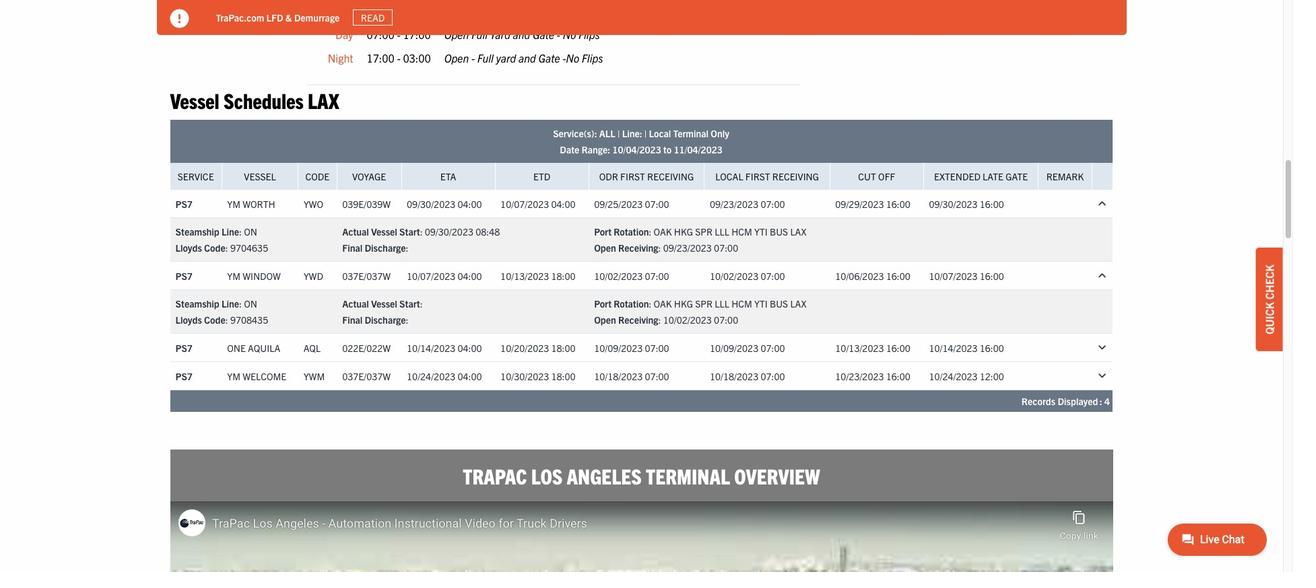 Task type: vqa. For each thing, say whether or not it's contained in the screenshot.


Task type: locate. For each thing, give the bounding box(es) containing it.
spr inside port rotation : oak hkg spr lll hcm yti bus lax open receiving : 09/23/2023 07:00
[[695, 226, 713, 238]]

0 vertical spatial yti
[[755, 226, 768, 238]]

2 ym from the top
[[227, 270, 241, 282]]

2 on from the top
[[244, 298, 257, 310]]

0 horizontal spatial local
[[649, 127, 671, 139]]

vessel inside the 'actual vessel start : final discharge :'
[[371, 298, 397, 310]]

angeles
[[567, 463, 642, 489]]

2 vertical spatial code
[[204, 314, 226, 326]]

0 horizontal spatial 10/24/2023
[[407, 370, 456, 382]]

discharge inside the 'actual vessel start : final discharge :'
[[365, 314, 406, 326]]

start for : 09/30/2023 08:48
[[399, 226, 420, 238]]

1 vertical spatial on
[[244, 298, 257, 310]]

rotation inside port rotation : oak hkg spr lll hcm yti bus lax open receiving : 10/02/2023 07:00
[[614, 298, 649, 310]]

1 vertical spatial local
[[716, 170, 743, 183]]

037e/037w for 10/07/2023 04:00
[[342, 270, 391, 282]]

2 ps7 from the top
[[175, 270, 193, 282]]

10/30/2023
[[501, 370, 549, 382]]

lloyds for steamship line : on lloyds code : 9708435
[[175, 314, 202, 326]]

2 vertical spatial lax
[[790, 298, 807, 310]]

10/09/2023 07:00
[[594, 342, 669, 354], [710, 342, 785, 354]]

1 18:00 from the top
[[551, 270, 576, 282]]

0 vertical spatial line
[[222, 226, 239, 238]]

1 horizontal spatial |
[[645, 127, 647, 139]]

line for 9704635
[[222, 226, 239, 238]]

1 vertical spatial discharge
[[365, 314, 406, 326]]

port
[[594, 226, 612, 238], [594, 298, 612, 310]]

10/14/2023 up 10/24/2023 12:00
[[929, 342, 978, 354]]

0 vertical spatial final
[[342, 242, 363, 254]]

18:00 for 10/30/2023 18:00
[[551, 370, 576, 382]]

09/23/2023 up port rotation : oak hkg spr lll hcm yti bus lax open receiving : 10/02/2023 07:00
[[663, 242, 712, 254]]

10/07/2023 04:00 down the actual vessel start : 09/30/2023 08:48 final discharge :
[[407, 270, 482, 282]]

1 start from the top
[[399, 226, 420, 238]]

9708435
[[230, 314, 268, 326]]

10/07/2023 04:00 down etd
[[501, 198, 576, 210]]

16:00 for 09/29/2023 16:00
[[886, 198, 911, 210]]

0 vertical spatial actual
[[342, 226, 369, 238]]

ps7 for ym worth
[[175, 198, 193, 210]]

1 vertical spatial steamship
[[175, 298, 219, 310]]

1 vertical spatial yti
[[755, 298, 768, 310]]

to
[[663, 144, 672, 156]]

terminal
[[673, 127, 709, 139], [646, 463, 730, 489]]

1 first from the left
[[620, 170, 645, 183]]

1 vertical spatial final
[[342, 314, 363, 326]]

no down open full yard and gate - no flips
[[566, 51, 579, 65]]

first for odr
[[620, 170, 645, 183]]

- up 17:00 - 03:00
[[397, 27, 401, 41]]

0 horizontal spatial 10/18/2023
[[594, 370, 643, 382]]

open - full yard and gate -no flips
[[444, 51, 603, 65]]

hkg
[[674, 226, 693, 238], [674, 298, 693, 310]]

first up '09/23/2023 07:00'
[[746, 170, 770, 183]]

1 horizontal spatial 10/14/2023
[[929, 342, 978, 354]]

04:00 up 08:48
[[458, 198, 482, 210]]

0 vertical spatial 17:00
[[403, 27, 431, 41]]

start
[[399, 226, 420, 238], [399, 298, 420, 310]]

17:00 down 07:00 - 17:00
[[367, 51, 395, 65]]

0 vertical spatial rotation
[[614, 226, 649, 238]]

hkg down the odr first receiving
[[674, 226, 693, 238]]

1 bus from the top
[[770, 226, 788, 238]]

final inside the 'actual vessel start : final discharge :'
[[342, 314, 363, 326]]

1 final from the top
[[342, 242, 363, 254]]

0 vertical spatial start
[[399, 226, 420, 238]]

ym left window
[[227, 270, 241, 282]]

2 vertical spatial ym
[[227, 370, 241, 382]]

10/18/2023 07:00
[[594, 370, 669, 382], [710, 370, 785, 382]]

0 vertical spatial oak
[[654, 226, 672, 238]]

09/23/2023 inside port rotation : oak hkg spr lll hcm yti bus lax open receiving : 09/23/2023 07:00
[[663, 242, 712, 254]]

0 vertical spatial port
[[594, 226, 612, 238]]

09/23/2023
[[710, 198, 759, 210], [663, 242, 712, 254]]

ywd
[[304, 270, 323, 282]]

17:00 up 03:00
[[403, 27, 431, 41]]

spr down port rotation : oak hkg spr lll hcm yti bus lax open receiving : 09/23/2023 07:00
[[695, 298, 713, 310]]

ym left worth
[[227, 198, 241, 210]]

1 spr from the top
[[695, 226, 713, 238]]

ym worth
[[227, 198, 275, 210]]

line for 9708435
[[222, 298, 239, 310]]

day
[[336, 27, 353, 41]]

1 horizontal spatial 10/13/2023
[[835, 342, 884, 354]]

etd
[[533, 170, 551, 183]]

2 oak from the top
[[654, 298, 672, 310]]

bus
[[770, 226, 788, 238], [770, 298, 788, 310]]

start up 10/14/2023 04:00
[[399, 298, 420, 310]]

1 yti from the top
[[755, 226, 768, 238]]

1 10/09/2023 from the left
[[594, 342, 643, 354]]

09/23/2023 down local first receiving
[[710, 198, 759, 210]]

lax inside port rotation : oak hkg spr lll hcm yti bus lax open receiving : 10/02/2023 07:00
[[790, 298, 807, 310]]

09/30/2023 down extended
[[929, 198, 978, 210]]

start inside the 'actual vessel start : final discharge :'
[[399, 298, 420, 310]]

1 actual from the top
[[342, 226, 369, 238]]

discharge up 022e/022w
[[365, 314, 406, 326]]

code left 9708435
[[204, 314, 226, 326]]

09/30/2023 down the "09/30/2023 04:00"
[[425, 226, 474, 238]]

16:00 for 10/13/2023 16:00
[[886, 342, 911, 354]]

1 lll from the top
[[715, 226, 729, 238]]

ym down one
[[227, 370, 241, 382]]

1 horizontal spatial 17:00
[[403, 27, 431, 41]]

code inside steamship line : on lloyds code : 9708435
[[204, 314, 226, 326]]

actual up 022e/022w
[[342, 298, 369, 310]]

local
[[649, 127, 671, 139], [716, 170, 743, 183]]

- for 17:00 - 03:00
[[397, 51, 401, 65]]

2 first from the left
[[746, 170, 770, 183]]

on
[[244, 226, 257, 238], [244, 298, 257, 310]]

service(s): all | line: | local terminal only date range: 10/04/2023 to 11/04/2023
[[553, 127, 729, 156]]

09/30/2023 down "eta"
[[407, 198, 456, 210]]

rotation for : 10/02/2023 07:00
[[614, 298, 649, 310]]

04:00 down 10/14/2023 04:00
[[458, 370, 482, 382]]

10/04/2023
[[613, 144, 661, 156]]

0 vertical spatial 18:00
[[551, 270, 576, 282]]

oak inside port rotation : oak hkg spr lll hcm yti bus lax open receiving : 10/02/2023 07:00
[[654, 298, 672, 310]]

records displayed : 4
[[1022, 395, 1110, 408]]

code inside steamship line : on lloyds code : 9704635
[[204, 242, 226, 254]]

rotation inside port rotation : oak hkg spr lll hcm yti bus lax open receiving : 09/23/2023 07:00
[[614, 226, 649, 238]]

1 steamship from the top
[[175, 226, 219, 238]]

1 vertical spatial spr
[[695, 298, 713, 310]]

2 lll from the top
[[715, 298, 729, 310]]

2 18:00 from the top
[[551, 342, 576, 354]]

09/29/2023 16:00
[[835, 198, 911, 210]]

2 yti from the top
[[755, 298, 768, 310]]

0 horizontal spatial 10/09/2023 07:00
[[594, 342, 669, 354]]

10/14/2023 for 10/14/2023 16:00
[[929, 342, 978, 354]]

lax for port rotation : oak hkg spr lll hcm yti bus lax open receiving : 09/23/2023 07:00
[[790, 226, 807, 238]]

lloyds inside steamship line : on lloyds code : 9704635
[[175, 242, 202, 254]]

steamship
[[175, 226, 219, 238], [175, 298, 219, 310]]

open full yard and gate - no flips
[[444, 27, 600, 41]]

0 vertical spatial ym
[[227, 198, 241, 210]]

schedules
[[224, 87, 304, 113]]

worth
[[243, 198, 275, 210]]

steamship line : on lloyds code : 9704635
[[175, 226, 268, 254]]

lll inside port rotation : oak hkg spr lll hcm yti bus lax open receiving : 09/23/2023 07:00
[[715, 226, 729, 238]]

actual down 039e/039w
[[342, 226, 369, 238]]

open inside port rotation : oak hkg spr lll hcm yti bus lax open receiving : 09/23/2023 07:00
[[594, 242, 616, 254]]

final
[[342, 242, 363, 254], [342, 314, 363, 326]]

spr down '09/23/2023 07:00'
[[695, 226, 713, 238]]

hkg for 09/23/2023
[[674, 226, 693, 238]]

0 vertical spatial hcm
[[732, 226, 752, 238]]

1 vertical spatial 10/13/2023
[[835, 342, 884, 354]]

3 ps7 from the top
[[175, 342, 193, 354]]

1 vertical spatial hcm
[[732, 298, 752, 310]]

10/13/2023 18:00
[[501, 270, 576, 282]]

no up open - full yard and gate -no flips
[[563, 27, 576, 41]]

on inside steamship line : on lloyds code : 9704635
[[244, 226, 257, 238]]

2 10/18/2023 07:00 from the left
[[710, 370, 785, 382]]

lloyds left 9708435
[[175, 314, 202, 326]]

1 vertical spatial oak
[[654, 298, 672, 310]]

actual inside the 'actual vessel start : final discharge :'
[[342, 298, 369, 310]]

1 horizontal spatial 10/18/2023
[[710, 370, 759, 382]]

lax for port rotation : oak hkg spr lll hcm yti bus lax open receiving : 10/02/2023 07:00
[[790, 298, 807, 310]]

0 vertical spatial terminal
[[673, 127, 709, 139]]

demurrage
[[294, 11, 340, 23]]

16:00 for 09/30/2023 16:00
[[980, 198, 1004, 210]]

0 vertical spatial steamship
[[175, 226, 219, 238]]

1 vertical spatial lll
[[715, 298, 729, 310]]

09/30/2023
[[407, 198, 456, 210], [929, 198, 978, 210], [425, 226, 474, 238]]

steamship inside steamship line : on lloyds code : 9708435
[[175, 298, 219, 310]]

1 vertical spatial 18:00
[[551, 342, 576, 354]]

2 rotation from the top
[[614, 298, 649, 310]]

local up to
[[649, 127, 671, 139]]

on inside steamship line : on lloyds code : 9708435
[[244, 298, 257, 310]]

0 vertical spatial 10/13/2023
[[501, 270, 549, 282]]

line inside steamship line : on lloyds code : 9708435
[[222, 298, 239, 310]]

0 horizontal spatial 10/13/2023
[[501, 270, 549, 282]]

2 10/02/2023 07:00 from the left
[[710, 270, 785, 282]]

07:00 inside port rotation : oak hkg spr lll hcm yti bus lax open receiving : 09/23/2023 07:00
[[714, 242, 738, 254]]

1 10/02/2023 07:00 from the left
[[594, 270, 669, 282]]

10/07/2023 16:00
[[929, 270, 1004, 282]]

1 vertical spatial lloyds
[[175, 314, 202, 326]]

full
[[471, 27, 488, 41], [477, 51, 494, 65]]

start inside the actual vessel start : 09/30/2023 08:48 final discharge :
[[399, 226, 420, 238]]

2 port from the top
[[594, 298, 612, 310]]

3 ym from the top
[[227, 370, 241, 382]]

1 vertical spatial 09/23/2023
[[663, 242, 712, 254]]

2 10/14/2023 from the left
[[929, 342, 978, 354]]

2 final from the top
[[342, 314, 363, 326]]

1 horizontal spatial 10/09/2023
[[710, 342, 759, 354]]

07:00
[[367, 27, 395, 41], [645, 198, 669, 210], [761, 198, 785, 210], [714, 242, 738, 254], [645, 270, 669, 282], [761, 270, 785, 282], [714, 314, 738, 326], [645, 342, 669, 354], [761, 342, 785, 354], [645, 370, 669, 382], [761, 370, 785, 382]]

2 discharge from the top
[[365, 314, 406, 326]]

1 ps7 from the top
[[175, 198, 193, 210]]

0 vertical spatial discharge
[[365, 242, 406, 254]]

1 rotation from the top
[[614, 226, 649, 238]]

hcm inside port rotation : oak hkg spr lll hcm yti bus lax open receiving : 10/02/2023 07:00
[[732, 298, 752, 310]]

0 vertical spatial lll
[[715, 226, 729, 238]]

steamship inside steamship line : on lloyds code : 9704635
[[175, 226, 219, 238]]

| right line:
[[645, 127, 647, 139]]

10/24/2023 down 10/14/2023 16:00
[[929, 370, 978, 382]]

lll for 09/23/2023
[[715, 226, 729, 238]]

lll inside port rotation : oak hkg spr lll hcm yti bus lax open receiving : 10/02/2023 07:00
[[715, 298, 729, 310]]

1 lloyds from the top
[[175, 242, 202, 254]]

steamship for steamship line : on lloyds code : 9704635
[[175, 226, 219, 238]]

- down open full yard and gate - no flips
[[563, 51, 566, 65]]

1 horizontal spatial 10/09/2023 07:00
[[710, 342, 785, 354]]

line inside steamship line : on lloyds code : 9704635
[[222, 226, 239, 238]]

code up the ywo
[[306, 170, 330, 183]]

| right all
[[618, 127, 620, 139]]

04:00 up 10/24/2023 04:00
[[458, 342, 482, 354]]

1 vertical spatial ym
[[227, 270, 241, 282]]

local first receiving
[[716, 170, 819, 183]]

1 horizontal spatial 10/02/2023 07:00
[[710, 270, 785, 282]]

start down the "09/30/2023 04:00"
[[399, 226, 420, 238]]

2 hcm from the top
[[732, 298, 752, 310]]

2 10/09/2023 07:00 from the left
[[710, 342, 785, 354]]

solid image
[[170, 9, 189, 28]]

039e/039w
[[342, 198, 391, 210]]

10/07/2023 04:00
[[501, 198, 576, 210], [407, 270, 482, 282]]

2 10/18/2023 from the left
[[710, 370, 759, 382]]

lax inside port rotation : oak hkg spr lll hcm yti bus lax open receiving : 09/23/2023 07:00
[[790, 226, 807, 238]]

discharge down 039e/039w
[[365, 242, 406, 254]]

0 horizontal spatial 10/07/2023 04:00
[[407, 270, 482, 282]]

1 vertical spatial gate
[[538, 51, 560, 65]]

0 vertical spatial lloyds
[[175, 242, 202, 254]]

4 ps7 from the top
[[175, 370, 193, 382]]

1 port from the top
[[594, 226, 612, 238]]

ywm
[[304, 370, 325, 382]]

yti inside port rotation : oak hkg spr lll hcm yti bus lax open receiving : 10/02/2023 07:00
[[755, 298, 768, 310]]

hcm
[[732, 226, 752, 238], [732, 298, 752, 310]]

line
[[222, 226, 239, 238], [222, 298, 239, 310]]

lloyds inside steamship line : on lloyds code : 9708435
[[175, 314, 202, 326]]

hcm inside port rotation : oak hkg spr lll hcm yti bus lax open receiving : 09/23/2023 07:00
[[732, 226, 752, 238]]

0 vertical spatial on
[[244, 226, 257, 238]]

window
[[243, 270, 281, 282]]

1 vertical spatial lax
[[790, 226, 807, 238]]

odr
[[599, 170, 618, 183]]

- up open - full yard and gate -no flips
[[557, 27, 560, 41]]

gate right late
[[1006, 170, 1028, 183]]

10/02/2023 07:00
[[594, 270, 669, 282], [710, 270, 785, 282]]

code for steamship line : on lloyds code : 9708435
[[204, 314, 226, 326]]

1 horizontal spatial first
[[746, 170, 770, 183]]

10/13/2023 for 10/13/2023 18:00
[[501, 270, 549, 282]]

3 18:00 from the top
[[551, 370, 576, 382]]

ym welcome
[[227, 370, 286, 382]]

037e/037w down 022e/022w
[[342, 370, 391, 382]]

actual inside the actual vessel start : 09/30/2023 08:48 final discharge :
[[342, 226, 369, 238]]

0 vertical spatial spr
[[695, 226, 713, 238]]

09/30/2023 for 09/30/2023 16:00
[[929, 198, 978, 210]]

ps7 for ym window
[[175, 270, 193, 282]]

2 vertical spatial gate
[[1006, 170, 1028, 183]]

steamship for steamship line : on lloyds code : 9708435
[[175, 298, 219, 310]]

0 vertical spatial code
[[306, 170, 330, 183]]

vessel
[[170, 87, 219, 113], [244, 170, 276, 183], [371, 226, 397, 238], [371, 298, 397, 310]]

port inside port rotation : oak hkg spr lll hcm yti bus lax open receiving : 10/02/2023 07:00
[[594, 298, 612, 310]]

1 horizontal spatial 10/18/2023 07:00
[[710, 370, 785, 382]]

037e/037w up the 'actual vessel start : final discharge :'
[[342, 270, 391, 282]]

code
[[306, 170, 330, 183], [204, 242, 226, 254], [204, 314, 226, 326]]

1 vertical spatial 17:00
[[367, 51, 395, 65]]

0 vertical spatial 10/07/2023 04:00
[[501, 198, 576, 210]]

bus inside port rotation : oak hkg spr lll hcm yti bus lax open receiving : 09/23/2023 07:00
[[770, 226, 788, 238]]

code for steamship line : on lloyds code : 9704635
[[204, 242, 226, 254]]

2 spr from the top
[[695, 298, 713, 310]]

on up 9708435
[[244, 298, 257, 310]]

extended late gate
[[934, 170, 1028, 183]]

hkg inside port rotation : oak hkg spr lll hcm yti bus lax open receiving : 09/23/2023 07:00
[[674, 226, 693, 238]]

10/14/2023 04:00
[[407, 342, 482, 354]]

09/25/2023 07:00
[[594, 198, 669, 210]]

1 vertical spatial line
[[222, 298, 239, 310]]

final inside the actual vessel start : 09/30/2023 08:48 final discharge :
[[342, 242, 363, 254]]

09/25/2023
[[594, 198, 643, 210]]

022e/022w
[[342, 342, 391, 354]]

1 037e/037w from the top
[[342, 270, 391, 282]]

bus inside port rotation : oak hkg spr lll hcm yti bus lax open receiving : 10/02/2023 07:00
[[770, 298, 788, 310]]

local inside service(s): all | line: | local terminal only date range: 10/04/2023 to 11/04/2023
[[649, 127, 671, 139]]

0 horizontal spatial 10/14/2023
[[407, 342, 456, 354]]

1 vertical spatial hkg
[[674, 298, 693, 310]]

ps7 for one aquila
[[175, 342, 193, 354]]

1 line from the top
[[222, 226, 239, 238]]

09/30/2023 04:00
[[407, 198, 482, 210]]

gate
[[533, 27, 554, 41], [538, 51, 560, 65], [1006, 170, 1028, 183]]

on up 9704635
[[244, 226, 257, 238]]

09/30/2023 for 09/30/2023 04:00
[[407, 198, 456, 210]]

2 actual from the top
[[342, 298, 369, 310]]

10/14/2023 for 10/14/2023 04:00
[[407, 342, 456, 354]]

10/23/2023
[[835, 370, 884, 382]]

1 horizontal spatial 10/24/2023
[[929, 370, 978, 382]]

17:00
[[403, 27, 431, 41], [367, 51, 395, 65]]

hkg inside port rotation : oak hkg spr lll hcm yti bus lax open receiving : 10/02/2023 07:00
[[674, 298, 693, 310]]

oak inside port rotation : oak hkg spr lll hcm yti bus lax open receiving : 09/23/2023 07:00
[[654, 226, 672, 238]]

2 037e/037w from the top
[[342, 370, 391, 382]]

hkg down port rotation : oak hkg spr lll hcm yti bus lax open receiving : 09/23/2023 07:00
[[674, 298, 693, 310]]

0 horizontal spatial 10/09/2023
[[594, 342, 643, 354]]

late
[[983, 170, 1004, 183]]

1 horizontal spatial 10/07/2023
[[501, 198, 549, 210]]

- left yard
[[471, 51, 475, 65]]

spr inside port rotation : oak hkg spr lll hcm yti bus lax open receiving : 10/02/2023 07:00
[[695, 298, 713, 310]]

1 vertical spatial 10/07/2023 04:00
[[407, 270, 482, 282]]

oak for 10/02/2023
[[654, 298, 672, 310]]

port inside port rotation : oak hkg spr lll hcm yti bus lax open receiving : 09/23/2023 07:00
[[594, 226, 612, 238]]

2 vertical spatial 18:00
[[551, 370, 576, 382]]

1 10/24/2023 from the left
[[407, 370, 456, 382]]

2 start from the top
[[399, 298, 420, 310]]

0 vertical spatial local
[[649, 127, 671, 139]]

gate up open - full yard and gate -no flips
[[533, 27, 554, 41]]

open inside port rotation : oak hkg spr lll hcm yti bus lax open receiving : 10/02/2023 07:00
[[594, 314, 616, 326]]

line up 9708435
[[222, 298, 239, 310]]

0 vertical spatial hkg
[[674, 226, 693, 238]]

first right odr
[[620, 170, 645, 183]]

trapac.com
[[216, 11, 264, 23]]

code left 9704635
[[204, 242, 226, 254]]

lll for 10/02/2023
[[715, 298, 729, 310]]

cut
[[858, 170, 876, 183]]

1 hkg from the top
[[674, 226, 693, 238]]

1 vertical spatial start
[[399, 298, 420, 310]]

16:00 for 10/07/2023 16:00
[[980, 270, 1004, 282]]

0 horizontal spatial 10/18/2023 07:00
[[594, 370, 669, 382]]

remark
[[1047, 170, 1084, 183]]

receiving inside port rotation : oak hkg spr lll hcm yti bus lax open receiving : 10/02/2023 07:00
[[618, 314, 658, 326]]

0 vertical spatial bus
[[770, 226, 788, 238]]

yti inside port rotation : oak hkg spr lll hcm yti bus lax open receiving : 09/23/2023 07:00
[[755, 226, 768, 238]]

0 horizontal spatial first
[[620, 170, 645, 183]]

1 vertical spatial rotation
[[614, 298, 649, 310]]

1 vertical spatial bus
[[770, 298, 788, 310]]

0 horizontal spatial 17:00
[[367, 51, 395, 65]]

2 steamship from the top
[[175, 298, 219, 310]]

0 vertical spatial 037e/037w
[[342, 270, 391, 282]]

odr first receiving
[[599, 170, 694, 183]]

1 on from the top
[[244, 226, 257, 238]]

lloyds left 9704635
[[175, 242, 202, 254]]

gate down open full yard and gate - no flips
[[538, 51, 560, 65]]

lax
[[308, 87, 339, 113], [790, 226, 807, 238], [790, 298, 807, 310]]

rotation
[[614, 226, 649, 238], [614, 298, 649, 310]]

1 vertical spatial actual
[[342, 298, 369, 310]]

04:00 down 08:48
[[458, 270, 482, 282]]

0 horizontal spatial 10/02/2023 07:00
[[594, 270, 669, 282]]

final down 039e/039w
[[342, 242, 363, 254]]

final up 022e/022w
[[342, 314, 363, 326]]

10/20/2023 18:00
[[501, 342, 576, 354]]

10/13/2023 16:00
[[835, 342, 911, 354]]

18:00
[[551, 270, 576, 282], [551, 342, 576, 354], [551, 370, 576, 382]]

10/07/2023
[[501, 198, 549, 210], [407, 270, 456, 282], [929, 270, 978, 282]]

18:00 for 10/20/2023 18:00
[[551, 342, 576, 354]]

- left 03:00
[[397, 51, 401, 65]]

0 horizontal spatial |
[[618, 127, 620, 139]]

16:00 for 10/23/2023 16:00
[[886, 370, 911, 382]]

spr
[[695, 226, 713, 238], [695, 298, 713, 310]]

1 vertical spatial port
[[594, 298, 612, 310]]

line up 9704635
[[222, 226, 239, 238]]

1 hcm from the top
[[732, 226, 752, 238]]

actual for actual vessel start : 09/30/2023 08:48 final discharge :
[[342, 226, 369, 238]]

1 10/14/2023 from the left
[[407, 342, 456, 354]]

16:00
[[886, 198, 911, 210], [980, 198, 1004, 210], [886, 270, 911, 282], [980, 270, 1004, 282], [886, 342, 911, 354], [980, 342, 1004, 354], [886, 370, 911, 382]]

0 vertical spatial 09/23/2023
[[710, 198, 759, 210]]

local up '09/23/2023 07:00'
[[716, 170, 743, 183]]

1 vertical spatial 037e/037w
[[342, 370, 391, 382]]

1 oak from the top
[[654, 226, 672, 238]]

10/24/2023 down 10/14/2023 04:00
[[407, 370, 456, 382]]

1 discharge from the top
[[365, 242, 406, 254]]

open
[[444, 27, 469, 41], [444, 51, 469, 65], [594, 242, 616, 254], [594, 314, 616, 326]]

2 lloyds from the top
[[175, 314, 202, 326]]

2 10/24/2023 from the left
[[929, 370, 978, 382]]

1 vertical spatial code
[[204, 242, 226, 254]]

1 ym from the top
[[227, 198, 241, 210]]

2 line from the top
[[222, 298, 239, 310]]

10/20/2023
[[501, 342, 549, 354]]

2 hkg from the top
[[674, 298, 693, 310]]

0 vertical spatial full
[[471, 27, 488, 41]]

2 bus from the top
[[770, 298, 788, 310]]

10/14/2023 up 10/24/2023 04:00
[[407, 342, 456, 354]]



Task type: describe. For each thing, give the bounding box(es) containing it.
on for steamship line : on lloyds code : 9704635
[[244, 226, 257, 238]]

actual vessel start : final discharge :
[[342, 298, 423, 326]]

18:00 for 10/13/2023 18:00
[[551, 270, 576, 282]]

hcm for : 09/23/2023 07:00
[[732, 226, 752, 238]]

08:48
[[476, 226, 500, 238]]

terminal inside service(s): all | line: | local terminal only date range: 10/04/2023 to 11/04/2023
[[673, 127, 709, 139]]

04:00 for 10/13/2023 18:00
[[458, 270, 482, 282]]

11/04/2023
[[674, 144, 723, 156]]

9704635
[[230, 242, 268, 254]]

service
[[178, 170, 214, 183]]

rotation for : 09/23/2023 07:00
[[614, 226, 649, 238]]

1 vertical spatial full
[[477, 51, 494, 65]]

09/29/2023
[[835, 198, 884, 210]]

one
[[227, 342, 246, 354]]

one aquila
[[227, 342, 280, 354]]

trapac los angeles terminal overview
[[463, 463, 820, 489]]

- for open - full yard and gate -no flips
[[471, 51, 475, 65]]

trapac
[[463, 463, 527, 489]]

hkg for 10/02/2023
[[674, 298, 693, 310]]

07:00 inside port rotation : oak hkg spr lll hcm yti bus lax open receiving : 10/02/2023 07:00
[[714, 314, 738, 326]]

10/23/2023 16:00
[[835, 370, 911, 382]]

2 horizontal spatial 10/07/2023
[[929, 270, 978, 282]]

09/30/2023 inside the actual vessel start : 09/30/2023 08:48 final discharge :
[[425, 226, 474, 238]]

037e/037w for 10/24/2023 04:00
[[342, 370, 391, 382]]

0 vertical spatial and
[[513, 27, 530, 41]]

port for port rotation : oak hkg spr lll hcm yti bus lax open receiving : 09/23/2023 07:00
[[594, 226, 612, 238]]

aquila
[[248, 342, 280, 354]]

service(s):
[[553, 127, 597, 139]]

ym for ym window
[[227, 270, 241, 282]]

displayed
[[1058, 395, 1098, 408]]

1 10/18/2023 from the left
[[594, 370, 643, 382]]

night
[[328, 51, 353, 65]]

start for :
[[399, 298, 420, 310]]

1 vertical spatial and
[[519, 51, 536, 65]]

records
[[1022, 395, 1056, 408]]

check
[[1263, 265, 1276, 300]]

yti for : 09/23/2023 07:00
[[755, 226, 768, 238]]

port rotation : oak hkg spr lll hcm yti bus lax open receiving : 09/23/2023 07:00
[[594, 226, 807, 254]]

line:
[[622, 127, 642, 139]]

spr for 09/23/2023
[[695, 226, 713, 238]]

aql
[[304, 342, 321, 354]]

extended
[[934, 170, 981, 183]]

10/24/2023 04:00
[[407, 370, 482, 382]]

bus for port rotation : oak hkg spr lll hcm yti bus lax open receiving : 10/02/2023 07:00
[[770, 298, 788, 310]]

12:00
[[980, 370, 1004, 382]]

04:00 for 10/20/2023 18:00
[[458, 342, 482, 354]]

trapac.com lfd & demurrage
[[216, 11, 340, 23]]

lfd
[[266, 11, 283, 23]]

1 | from the left
[[618, 127, 620, 139]]

quick
[[1263, 302, 1276, 335]]

first for local
[[746, 170, 770, 183]]

yard
[[496, 51, 516, 65]]

overview
[[734, 463, 820, 489]]

only
[[711, 127, 729, 139]]

0 vertical spatial lax
[[308, 87, 339, 113]]

lloyds for steamship line : on lloyds code : 9704635
[[175, 242, 202, 254]]

port for port rotation : oak hkg spr lll hcm yti bus lax open receiving : 10/02/2023 07:00
[[594, 298, 612, 310]]

0 vertical spatial flips
[[579, 27, 600, 41]]

welcome
[[243, 370, 286, 382]]

2 | from the left
[[645, 127, 647, 139]]

actual vessel start : 09/30/2023 08:48 final discharge :
[[342, 226, 500, 254]]

1 10/18/2023 07:00 from the left
[[594, 370, 669, 382]]

16:00 for 10/14/2023 16:00
[[980, 342, 1004, 354]]

1 vertical spatial terminal
[[646, 463, 730, 489]]

04:00 for 10/07/2023 04:00
[[458, 198, 482, 210]]

10/24/2023 for 10/24/2023 04:00
[[407, 370, 456, 382]]

1 10/09/2023 07:00 from the left
[[594, 342, 669, 354]]

10/30/2023 18:00
[[501, 370, 576, 382]]

range:
[[582, 144, 610, 156]]

0 horizontal spatial 10/07/2023
[[407, 270, 456, 282]]

10/24/2023 for 10/24/2023 12:00
[[929, 370, 978, 382]]

off
[[878, 170, 895, 183]]

on for steamship line : on lloyds code : 9708435
[[244, 298, 257, 310]]

07:00 - 17:00
[[367, 27, 431, 41]]

1 vertical spatial flips
[[582, 51, 603, 65]]

receiving inside port rotation : oak hkg spr lll hcm yti bus lax open receiving : 09/23/2023 07:00
[[618, 242, 658, 254]]

ps7 for ym welcome
[[175, 370, 193, 382]]

09/30/2023 16:00
[[929, 198, 1004, 210]]

04:00 down date
[[551, 198, 576, 210]]

ym for ym welcome
[[227, 370, 241, 382]]

date
[[560, 144, 579, 156]]

1 horizontal spatial local
[[716, 170, 743, 183]]

ym for ym worth
[[227, 198, 241, 210]]

17:00 - 03:00
[[367, 51, 431, 65]]

0 vertical spatial gate
[[533, 27, 554, 41]]

ym window
[[227, 270, 281, 282]]

vessel schedules lax
[[170, 87, 339, 113]]

voyage
[[352, 170, 386, 183]]

1 vertical spatial no
[[566, 51, 579, 65]]

oak for 09/23/2023
[[654, 226, 672, 238]]

eta
[[440, 170, 456, 183]]

yard
[[490, 27, 511, 41]]

all
[[599, 127, 616, 139]]

hcm for : 10/02/2023 07:00
[[732, 298, 752, 310]]

10/24/2023 12:00
[[929, 370, 1004, 382]]

los
[[531, 463, 563, 489]]

1 horizontal spatial 10/07/2023 04:00
[[501, 198, 576, 210]]

10/13/2023 for 10/13/2023 16:00
[[835, 342, 884, 354]]

09/23/2023 07:00
[[710, 198, 785, 210]]

discharge inside the actual vessel start : 09/30/2023 08:48 final discharge :
[[365, 242, 406, 254]]

port rotation : oak hkg spr lll hcm yti bus lax open receiving : 10/02/2023 07:00
[[594, 298, 807, 326]]

10/06/2023
[[835, 270, 884, 282]]

steamship line : on lloyds code : 9708435
[[175, 298, 268, 326]]

- for 07:00 - 17:00
[[397, 27, 401, 41]]

4
[[1105, 395, 1110, 408]]

10/02/2023 inside port rotation : oak hkg spr lll hcm yti bus lax open receiving : 10/02/2023 07:00
[[663, 314, 712, 326]]

cut off
[[858, 170, 895, 183]]

quick check
[[1263, 265, 1276, 335]]

read link
[[353, 9, 393, 26]]

bus for port rotation : oak hkg spr lll hcm yti bus lax open receiving : 09/23/2023 07:00
[[770, 226, 788, 238]]

2 10/09/2023 from the left
[[710, 342, 759, 354]]

10/14/2023 16:00
[[929, 342, 1004, 354]]

ywo
[[304, 198, 323, 210]]

spr for 10/02/2023
[[695, 298, 713, 310]]

0 vertical spatial no
[[563, 27, 576, 41]]

16:00 for 10/06/2023 16:00
[[886, 270, 911, 282]]

03:00
[[403, 51, 431, 65]]

&
[[286, 11, 292, 23]]

vessel inside the actual vessel start : 09/30/2023 08:48 final discharge :
[[371, 226, 397, 238]]

read
[[361, 11, 385, 24]]

yti for : 10/02/2023 07:00
[[755, 298, 768, 310]]

actual for actual vessel start : final discharge :
[[342, 298, 369, 310]]

quick check link
[[1256, 248, 1283, 352]]

04:00 for 10/30/2023 18:00
[[458, 370, 482, 382]]

10/06/2023 16:00
[[835, 270, 911, 282]]



